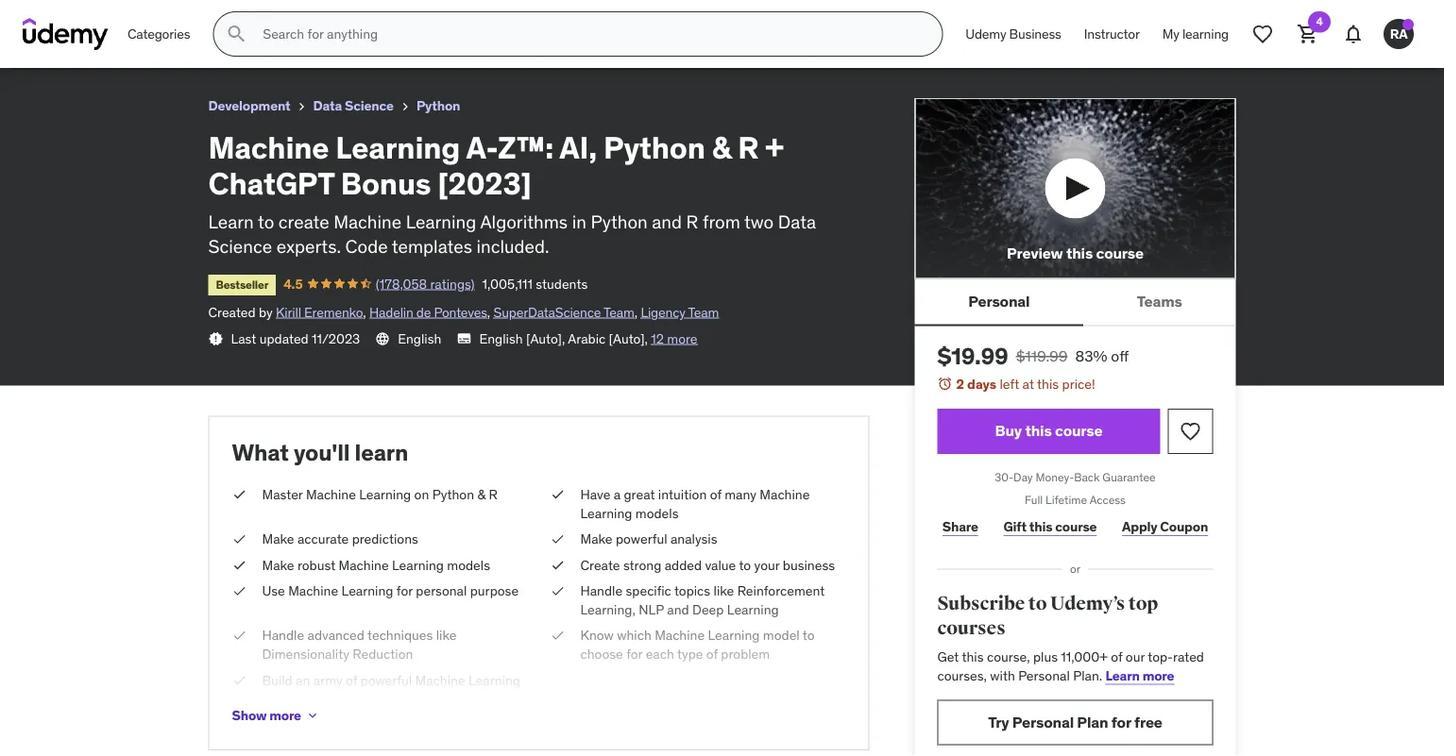 Task type: describe. For each thing, give the bounding box(es) containing it.
type
[[677, 646, 703, 663]]

+ for machine learning a-z™: ai, python & r + chatgpt bonus [2023] learn to create machine learning algorithms in python and r from two data science experts. code templates included.
[[765, 128, 784, 166]]

try
[[988, 713, 1009, 733]]

apply
[[1122, 519, 1157, 536]]

xsmall image left python "link"
[[398, 99, 413, 114]]

a- for machine learning a-z™: ai, python & r + chatgpt bonus [2023] learn to create machine learning algorithms in python and r from two data science experts. code templates included.
[[466, 128, 498, 166]]

personal
[[416, 583, 467, 600]]

many
[[725, 486, 757, 503]]

development
[[208, 97, 290, 114]]

[2023] for machine learning a-z™: ai, python & r + chatgpt bonus [2023]
[[426, 8, 473, 27]]

back
[[1074, 470, 1100, 484]]

chatgpt for machine learning a-z™: ai, python & r + chatgpt bonus [2023]
[[310, 8, 374, 27]]

show
[[232, 707, 267, 724]]

learning,
[[580, 601, 635, 618]]

, left 12
[[645, 330, 648, 347]]

lifetime
[[1046, 493, 1087, 508]]

my learning
[[1162, 25, 1229, 42]]

included.
[[477, 235, 549, 258]]

30-
[[995, 470, 1014, 484]]

xsmall image left data science link
[[294, 99, 309, 114]]

course for preview this course
[[1096, 244, 1144, 263]]

handle for handle advanced techniques like dimensionality reduction
[[262, 627, 304, 644]]

advanced
[[307, 627, 364, 644]]

machine inside have a great intuition of many machine learning models
[[760, 486, 810, 503]]

get
[[937, 649, 959, 666]]

top
[[1128, 593, 1158, 616]]

updated
[[259, 330, 309, 347]]

models inside build an army of powerful machine learning models and know how to combine them to solve any problem
[[262, 690, 305, 707]]

plan.
[[1073, 667, 1102, 684]]

free
[[1134, 713, 1163, 733]]

a- for machine learning a-z™: ai, python & r + chatgpt bonus [2023]
[[146, 8, 162, 27]]

reinforcement
[[737, 583, 825, 600]]

from
[[703, 210, 740, 233]]

1 horizontal spatial more
[[667, 330, 698, 347]]

udemy business
[[966, 25, 1061, 42]]

xsmall image for make powerful analysis
[[550, 530, 565, 549]]

or
[[1070, 562, 1081, 577]]

instructor
[[1084, 25, 1140, 42]]

days
[[967, 376, 997, 393]]

know
[[334, 690, 365, 707]]

accurate
[[297, 531, 349, 548]]

army
[[313, 672, 343, 689]]

apply coupon button
[[1117, 509, 1213, 546]]

dimensionality
[[262, 646, 349, 663]]

0 vertical spatial (178,058 ratings)
[[132, 33, 231, 50]]

of inside get this course, plus 11,000+ of our top-rated courses, with personal plan.
[[1111, 649, 1123, 666]]

learning inside build an army of powerful machine learning models and know how to combine them to solve any problem
[[468, 672, 520, 689]]

data science
[[313, 97, 394, 114]]

1 team from the left
[[603, 304, 634, 321]]

personal inside get this course, plus 11,000+ of our top-rated courses, with personal plan.
[[1018, 667, 1070, 684]]

machine inside build an army of powerful machine learning models and know how to combine them to solve any problem
[[415, 672, 465, 689]]

de
[[416, 304, 431, 321]]

xsmall image for master machine learning on python & r
[[232, 486, 247, 504]]

course language image
[[375, 331, 390, 346]]

1 vertical spatial 4.5
[[284, 275, 303, 292]]

algorithms
[[480, 210, 568, 233]]

how
[[368, 690, 393, 707]]

create
[[278, 210, 329, 233]]

1 vertical spatial bestseller
[[216, 277, 268, 292]]

this for preview
[[1066, 244, 1093, 263]]

4 link
[[1285, 11, 1331, 57]]

kirill
[[276, 304, 301, 321]]

show more
[[232, 707, 301, 724]]

share
[[942, 519, 978, 536]]

problem inside build an army of powerful machine learning models and know how to combine them to solve any problem
[[320, 709, 369, 726]]

11/2023
[[312, 330, 360, 347]]

learn more
[[1106, 667, 1174, 684]]

purpose
[[470, 583, 519, 600]]

our
[[1126, 649, 1145, 666]]

& for machine learning a-z™: ai, python & r + chatgpt bonus [2023]
[[270, 8, 280, 27]]

preview this course
[[1007, 244, 1144, 263]]

xsmall image for last updated 11/2023
[[208, 331, 223, 346]]

last updated 11/2023
[[231, 330, 360, 347]]

like for topics
[[714, 583, 734, 600]]

machine inside know which machine learning model to choose for each type of problem
[[655, 627, 705, 644]]

preview this course button
[[915, 98, 1236, 279]]

master machine learning on python & r
[[262, 486, 498, 503]]

1 vertical spatial 1,005,111 students
[[482, 275, 588, 292]]

any
[[296, 709, 317, 726]]

know
[[580, 627, 614, 644]]

learning
[[1182, 25, 1229, 42]]

at
[[1023, 376, 1034, 393]]

predictions
[[352, 531, 418, 548]]

xsmall image for create strong added value to your business
[[550, 556, 565, 575]]

2 vertical spatial &
[[477, 486, 485, 503]]

and inside build an army of powerful machine learning models and know how to combine them to solve any problem
[[308, 690, 331, 707]]

handle advanced techniques like dimensionality reduction
[[262, 627, 457, 663]]

$119.99
[[1016, 346, 1068, 366]]

r up "two"
[[738, 128, 759, 166]]

r left from
[[686, 210, 698, 233]]

great
[[624, 486, 655, 503]]

make accurate predictions
[[262, 531, 418, 548]]

business
[[1009, 25, 1061, 42]]

development link
[[208, 94, 290, 118]]

1 horizontal spatial 1,005,111
[[482, 275, 533, 292]]

get this course, plus 11,000+ of our top-rated courses, with personal plan.
[[937, 649, 1204, 684]]

combine
[[411, 690, 462, 707]]

this right at
[[1037, 376, 1059, 393]]

personal button
[[915, 279, 1083, 324]]

0 horizontal spatial (178,058
[[132, 33, 183, 50]]

0 vertical spatial bestseller
[[23, 35, 75, 50]]

courses
[[937, 617, 1006, 640]]

data science link
[[313, 94, 394, 118]]

30-day money-back guarantee full lifetime access
[[995, 470, 1156, 508]]

experts.
[[276, 235, 341, 258]]

two
[[744, 210, 774, 233]]

of inside have a great intuition of many machine learning models
[[710, 486, 721, 503]]

0 vertical spatial students
[[292, 33, 344, 50]]

subscribe
[[937, 593, 1025, 616]]

ai, for machine learning a-z™: ai, python & r + chatgpt bonus [2023]
[[193, 8, 212, 27]]

to inside 'machine learning a-z™: ai, python & r + chatgpt bonus [2023] learn to create machine learning algorithms in python and r from two data science experts. code templates included.'
[[258, 210, 274, 233]]

of inside build an army of powerful machine learning models and know how to combine them to solve any problem
[[346, 672, 357, 689]]

2 team from the left
[[688, 304, 719, 321]]

Search for anything text field
[[259, 18, 919, 50]]

[auto], arabic
[[526, 330, 606, 347]]

buy this course button
[[937, 409, 1160, 454]]

, left superdatascience
[[487, 304, 490, 321]]

have a great intuition of many machine learning models
[[580, 486, 810, 522]]

shopping cart with 4 items image
[[1297, 23, 1319, 45]]

create strong added value to your business
[[580, 557, 835, 574]]

$19.99
[[937, 342, 1008, 370]]

udemy image
[[23, 18, 109, 50]]

like for techniques
[[436, 627, 457, 644]]

you'll
[[294, 439, 350, 467]]

xsmall image for build an army of powerful machine learning models and know how to combine them to solve any problem
[[232, 671, 247, 690]]

money-
[[1036, 470, 1074, 484]]

xsmall image for handle advanced techniques like dimensionality reduction
[[232, 627, 247, 645]]

buy this course
[[995, 421, 1103, 441]]

to left your
[[739, 557, 751, 574]]

solve
[[262, 709, 293, 726]]

to right them
[[499, 690, 511, 707]]

0 horizontal spatial 4.5
[[90, 33, 109, 50]]

1 horizontal spatial ratings)
[[430, 275, 475, 292]]

and inside handle specific topics like reinforcement learning, nlp and deep learning
[[667, 601, 689, 618]]

my
[[1162, 25, 1179, 42]]

english for english
[[398, 330, 441, 347]]

xsmall image for make robust machine learning models
[[232, 556, 247, 575]]

1 vertical spatial students
[[536, 275, 588, 292]]

of inside know which machine learning model to choose for each type of problem
[[706, 646, 718, 663]]

kirill eremenko link
[[276, 304, 363, 321]]

z™: for machine learning a-z™: ai, python & r + chatgpt bonus [2023]
[[162, 8, 190, 27]]

gift
[[1004, 519, 1027, 536]]

z™: for machine learning a-z™: ai, python & r + chatgpt bonus [2023] learn to create machine learning algorithms in python and r from two data science experts. code templates included.
[[498, 128, 554, 166]]

1 vertical spatial (178,058
[[376, 275, 427, 292]]

what
[[232, 439, 289, 467]]

0 vertical spatial science
[[345, 97, 394, 114]]

make for make robust machine learning models
[[262, 557, 294, 574]]



Task type: locate. For each thing, give the bounding box(es) containing it.
more for learn more
[[1143, 667, 1174, 684]]

deep
[[692, 601, 724, 618]]

[auto]
[[609, 330, 645, 347]]

access
[[1090, 493, 1126, 508]]

2 vertical spatial more
[[269, 707, 301, 724]]

to inside know which machine learning model to choose for each type of problem
[[803, 627, 815, 644]]

to right how
[[396, 690, 408, 707]]

choose
[[580, 646, 623, 663]]

chatgpt up create
[[208, 165, 334, 202]]

strong
[[623, 557, 661, 574]]

1,005,111 down machine learning a-z™: ai, python & r + chatgpt bonus [2023] at the top left
[[238, 33, 288, 50]]

11,000+
[[1061, 649, 1108, 666]]

1,005,111
[[238, 33, 288, 50], [482, 275, 533, 292]]

share button
[[937, 509, 983, 546]]

xsmall image
[[294, 99, 309, 114], [398, 99, 413, 114], [550, 486, 565, 504], [550, 582, 565, 601], [550, 627, 565, 645]]

0 horizontal spatial powerful
[[360, 672, 412, 689]]

students up data science at the top left
[[292, 33, 344, 50]]

1 horizontal spatial ai,
[[559, 128, 597, 166]]

a- inside 'machine learning a-z™: ai, python & r + chatgpt bonus [2023] learn to create machine learning algorithms in python and r from two data science experts. code templates included.'
[[466, 128, 498, 166]]

2 vertical spatial and
[[308, 690, 331, 707]]

like
[[714, 583, 734, 600], [436, 627, 457, 644]]

of
[[710, 486, 721, 503], [706, 646, 718, 663], [1111, 649, 1123, 666], [346, 672, 357, 689]]

0 horizontal spatial 1,005,111 students
[[238, 33, 344, 50]]

to right model
[[803, 627, 815, 644]]

for left personal
[[397, 583, 413, 600]]

0 vertical spatial &
[[270, 8, 280, 27]]

handle up dimensionality
[[262, 627, 304, 644]]

guarantee
[[1103, 470, 1156, 484]]

english for english [auto], arabic [auto] , 12 more
[[479, 330, 523, 347]]

this right the buy
[[1025, 421, 1052, 441]]

ai, for machine learning a-z™: ai, python & r + chatgpt bonus [2023] learn to create machine learning algorithms in python and r from two data science experts. code templates included.
[[559, 128, 597, 166]]

machine
[[15, 8, 76, 27], [208, 128, 329, 166], [334, 210, 402, 233], [306, 486, 356, 503], [760, 486, 810, 503], [339, 557, 389, 574], [288, 583, 338, 600], [655, 627, 705, 644], [415, 672, 465, 689]]

0 horizontal spatial bestseller
[[23, 35, 75, 50]]

0 vertical spatial chatgpt
[[310, 8, 374, 27]]

courses,
[[937, 667, 987, 684]]

z™: inside 'machine learning a-z™: ai, python & r + chatgpt bonus [2023] learn to create machine learning algorithms in python and r from two data science experts. code templates included.'
[[498, 128, 554, 166]]

+ up "two"
[[765, 128, 784, 166]]

day
[[1014, 470, 1033, 484]]

2 horizontal spatial more
[[1143, 667, 1174, 684]]

powerful inside build an army of powerful machine learning models and know how to combine them to solve any problem
[[360, 672, 412, 689]]

1 horizontal spatial +
[[765, 128, 784, 166]]

r right submit search image
[[283, 8, 294, 27]]

use machine learning for personal purpose
[[262, 583, 519, 600]]

of right type
[[706, 646, 718, 663]]

1,005,111 students down machine learning a-z™: ai, python & r + chatgpt bonus [2023] at the top left
[[238, 33, 344, 50]]

more for show more
[[269, 707, 301, 724]]

ra
[[1390, 25, 1408, 42]]

personal down preview
[[968, 292, 1030, 311]]

of left our
[[1111, 649, 1123, 666]]

0 horizontal spatial data
[[313, 97, 342, 114]]

+ right submit search image
[[297, 8, 307, 27]]

1 vertical spatial and
[[667, 601, 689, 618]]

0 vertical spatial 1,005,111 students
[[238, 33, 344, 50]]

xsmall image right purpose
[[550, 582, 565, 601]]

price!
[[1062, 376, 1095, 393]]

models inside have a great intuition of many machine learning models
[[635, 505, 679, 522]]

powerful up how
[[360, 672, 412, 689]]

ratings) down machine learning a-z™: ai, python & r + chatgpt bonus [2023] at the top left
[[186, 33, 231, 50]]

chatgpt up data science at the top left
[[310, 8, 374, 27]]

data inside data science link
[[313, 97, 342, 114]]

alarm image
[[937, 376, 953, 391]]

ligency team link
[[641, 304, 719, 321]]

science up created
[[208, 235, 272, 258]]

notifications image
[[1342, 23, 1365, 45]]

+ inside 'machine learning a-z™: ai, python & r + chatgpt bonus [2023] learn to create machine learning algorithms in python and r from two data science experts. code templates included.'
[[765, 128, 784, 166]]

data
[[313, 97, 342, 114], [778, 210, 816, 233]]

ai, inside 'machine learning a-z™: ai, python & r + chatgpt bonus [2023] learn to create machine learning algorithms in python and r from two data science experts. code templates included.'
[[559, 128, 597, 166]]

science inside 'machine learning a-z™: ai, python & r + chatgpt bonus [2023] learn to create machine learning algorithms in python and r from two data science experts. code templates included.'
[[208, 235, 272, 258]]

problem down model
[[721, 646, 770, 663]]

this right gift
[[1029, 519, 1053, 536]]

like down personal
[[436, 627, 457, 644]]

this for gift
[[1029, 519, 1053, 536]]

them
[[465, 690, 496, 707]]

python
[[215, 8, 267, 27], [416, 97, 460, 114], [604, 128, 705, 166], [591, 210, 648, 233], [432, 486, 474, 503]]

0 horizontal spatial ai,
[[193, 8, 212, 27]]

1 horizontal spatial (178,058 ratings)
[[376, 275, 475, 292]]

$19.99 $119.99 83% off
[[937, 342, 1129, 370]]

more right 12
[[667, 330, 698, 347]]

course up back
[[1055, 421, 1103, 441]]

more inside button
[[269, 707, 301, 724]]

course
[[1096, 244, 1144, 263], [1055, 421, 1103, 441], [1055, 519, 1097, 536]]

categories
[[128, 25, 190, 42]]

, left hadelin
[[363, 304, 366, 321]]

0 horizontal spatial handle
[[262, 627, 304, 644]]

for for use machine learning for personal purpose
[[397, 583, 413, 600]]

course down lifetime
[[1055, 519, 1097, 536]]

a- left submit search image
[[146, 8, 162, 27]]

and left from
[[652, 210, 682, 233]]

superdatascience team link
[[494, 304, 634, 321]]

created by kirill eremenko , hadelin de ponteves , superdatascience team , ligency team
[[208, 304, 719, 321]]

0 horizontal spatial z™:
[[162, 8, 190, 27]]

0 horizontal spatial for
[[397, 583, 413, 600]]

categories button
[[116, 11, 202, 57]]

models down 'great'
[[635, 505, 679, 522]]

learn left create
[[208, 210, 254, 233]]

handle for handle specific topics like reinforcement learning, nlp and deep learning
[[580, 583, 623, 600]]

1 vertical spatial problem
[[320, 709, 369, 726]]

,
[[363, 304, 366, 321], [487, 304, 490, 321], [634, 304, 638, 321], [645, 330, 648, 347]]

tab list containing personal
[[915, 279, 1236, 326]]

to left 'udemy's' at the bottom
[[1028, 593, 1047, 616]]

hadelin de ponteves link
[[369, 304, 487, 321]]

1 horizontal spatial 1,005,111 students
[[482, 275, 588, 292]]

r right on
[[489, 486, 498, 503]]

to left create
[[258, 210, 274, 233]]

which
[[617, 627, 651, 644]]

models up solve
[[262, 690, 305, 707]]

0 horizontal spatial team
[[603, 304, 634, 321]]

0 horizontal spatial (178,058 ratings)
[[132, 33, 231, 50]]

bonus
[[377, 8, 423, 27], [341, 165, 431, 202]]

0 vertical spatial (178,058
[[132, 33, 183, 50]]

2 horizontal spatial &
[[712, 128, 731, 166]]

and down the topics on the left of the page
[[667, 601, 689, 618]]

1 vertical spatial for
[[626, 646, 643, 663]]

1 horizontal spatial team
[[688, 304, 719, 321]]

1 vertical spatial like
[[436, 627, 457, 644]]

for inside know which machine learning model to choose for each type of problem
[[626, 646, 643, 663]]

team up the 12 more 'button'
[[688, 304, 719, 321]]

more right show
[[269, 707, 301, 724]]

english down "de"
[[398, 330, 441, 347]]

0 vertical spatial powerful
[[616, 531, 667, 548]]

1 horizontal spatial models
[[447, 557, 490, 574]]

build
[[262, 672, 293, 689]]

learn down our
[[1106, 667, 1140, 684]]

powerful up strong
[[616, 531, 667, 548]]

use
[[262, 583, 285, 600]]

learning inside have a great intuition of many machine learning models
[[580, 505, 632, 522]]

xsmall image for handle
[[550, 582, 565, 601]]

xsmall image inside show more button
[[305, 709, 320, 724]]

0 vertical spatial for
[[397, 583, 413, 600]]

teams
[[1137, 292, 1182, 311]]

top-
[[1148, 649, 1173, 666]]

1 vertical spatial [2023]
[[438, 165, 532, 202]]

this up the courses,
[[962, 649, 984, 666]]

this for buy
[[1025, 421, 1052, 441]]

for down the "which" on the left bottom of page
[[626, 646, 643, 663]]

0 vertical spatial personal
[[968, 292, 1030, 311]]

xsmall image left know
[[550, 627, 565, 645]]

1 vertical spatial +
[[765, 128, 784, 166]]

4.5 left categories dropdown button
[[90, 33, 109, 50]]

0 horizontal spatial a-
[[146, 8, 162, 27]]

0 horizontal spatial 1,005,111
[[238, 33, 288, 50]]

0 vertical spatial data
[[313, 97, 342, 114]]

learning inside know which machine learning model to choose for each type of problem
[[708, 627, 760, 644]]

xsmall image for use machine learning for personal purpose
[[232, 582, 247, 601]]

1 vertical spatial bonus
[[341, 165, 431, 202]]

specific
[[626, 583, 671, 600]]

wishlist image
[[1179, 420, 1202, 443]]

1 horizontal spatial a-
[[466, 128, 498, 166]]

0 horizontal spatial learn
[[208, 210, 254, 233]]

data inside 'machine learning a-z™: ai, python & r + chatgpt bonus [2023] learn to create machine learning algorithms in python and r from two data science experts. code templates included.'
[[778, 210, 816, 233]]

1 vertical spatial &
[[712, 128, 731, 166]]

2 vertical spatial for
[[1111, 713, 1131, 733]]

1 horizontal spatial powerful
[[616, 531, 667, 548]]

1 vertical spatial powerful
[[360, 672, 412, 689]]

[2023]
[[426, 8, 473, 27], [438, 165, 532, 202]]

xsmall image
[[208, 331, 223, 346], [232, 486, 247, 504], [232, 530, 247, 549], [550, 530, 565, 549], [232, 556, 247, 575], [550, 556, 565, 575], [232, 582, 247, 601], [232, 627, 247, 645], [232, 671, 247, 690], [305, 709, 320, 724]]

more
[[667, 330, 698, 347], [1143, 667, 1174, 684], [269, 707, 301, 724]]

xsmall image for know
[[550, 627, 565, 645]]

like inside 'handle advanced techniques like dimensionality reduction'
[[436, 627, 457, 644]]

personal down plus
[[1018, 667, 1070, 684]]

of left many
[[710, 486, 721, 503]]

z™: left submit search image
[[162, 8, 190, 27]]

make for make accurate predictions
[[262, 531, 294, 548]]

personal right try
[[1012, 713, 1074, 733]]

bonus inside 'machine learning a-z™: ai, python & r + chatgpt bonus [2023] learn to create machine learning algorithms in python and r from two data science experts. code templates included.'
[[341, 165, 431, 202]]

1 horizontal spatial like
[[714, 583, 734, 600]]

1 horizontal spatial problem
[[721, 646, 770, 663]]

1 vertical spatial z™:
[[498, 128, 554, 166]]

1,005,111 down included.
[[482, 275, 533, 292]]

1 horizontal spatial (178,058
[[376, 275, 427, 292]]

reduction
[[353, 646, 413, 663]]

students
[[292, 33, 344, 50], [536, 275, 588, 292]]

1 horizontal spatial bestseller
[[216, 277, 268, 292]]

course for gift this course
[[1055, 519, 1097, 536]]

this right preview
[[1066, 244, 1093, 263]]

ratings)
[[186, 33, 231, 50], [430, 275, 475, 292]]

0 vertical spatial a-
[[146, 8, 162, 27]]

personal inside button
[[968, 292, 1030, 311]]

data right "two"
[[778, 210, 816, 233]]

models up purpose
[[447, 557, 490, 574]]

buy
[[995, 421, 1022, 441]]

& up from
[[712, 128, 731, 166]]

chatgpt for machine learning a-z™: ai, python & r + chatgpt bonus [2023] learn to create machine learning algorithms in python and r from two data science experts. code templates included.
[[208, 165, 334, 202]]

1 vertical spatial chatgpt
[[208, 165, 334, 202]]

, left ligency
[[634, 304, 638, 321]]

teams button
[[1083, 279, 1236, 324]]

& inside 'machine learning a-z™: ai, python & r + chatgpt bonus [2023] learn to create machine learning algorithms in python and r from two data science experts. code templates included.'
[[712, 128, 731, 166]]

coupon
[[1160, 519, 1208, 536]]

science
[[345, 97, 394, 114], [208, 235, 272, 258]]

1 horizontal spatial for
[[626, 646, 643, 663]]

make down master
[[262, 531, 294, 548]]

2 horizontal spatial models
[[635, 505, 679, 522]]

for left "free"
[[1111, 713, 1131, 733]]

0 horizontal spatial students
[[292, 33, 344, 50]]

0 vertical spatial ratings)
[[186, 33, 231, 50]]

[2023] inside 'machine learning a-z™: ai, python & r + chatgpt bonus [2023] learn to create machine learning algorithms in python and r from two data science experts. code templates included.'
[[438, 165, 532, 202]]

this inside get this course, plus 11,000+ of our top-rated courses, with personal plan.
[[962, 649, 984, 666]]

0 horizontal spatial english
[[398, 330, 441, 347]]

1 vertical spatial personal
[[1018, 667, 1070, 684]]

1 horizontal spatial z™:
[[498, 128, 554, 166]]

and down army
[[308, 690, 331, 707]]

science left python "link"
[[345, 97, 394, 114]]

off
[[1111, 346, 1129, 366]]

team up [auto]
[[603, 304, 634, 321]]

model
[[763, 627, 800, 644]]

& right submit search image
[[270, 8, 280, 27]]

[2023] up algorithms
[[438, 165, 532, 202]]

english
[[398, 330, 441, 347], [479, 330, 523, 347]]

topics
[[674, 583, 710, 600]]

chatgpt inside 'machine learning a-z™: ai, python & r + chatgpt bonus [2023] learn to create machine learning algorithms in python and r from two data science experts. code templates included.'
[[208, 165, 334, 202]]

created
[[208, 304, 256, 321]]

try personal plan for free
[[988, 713, 1163, 733]]

problem inside know which machine learning model to choose for each type of problem
[[721, 646, 770, 663]]

xsmall image for have
[[550, 486, 565, 504]]

0 vertical spatial ai,
[[193, 8, 212, 27]]

data right development
[[313, 97, 342, 114]]

learn inside 'machine learning a-z™: ai, python & r + chatgpt bonus [2023] learn to create machine learning algorithms in python and r from two data science experts. code templates included.'
[[208, 210, 254, 233]]

ai, left submit search image
[[193, 8, 212, 27]]

problem down know
[[320, 709, 369, 726]]

a- up algorithms
[[466, 128, 498, 166]]

1 horizontal spatial 4.5
[[284, 275, 303, 292]]

1 horizontal spatial data
[[778, 210, 816, 233]]

0 vertical spatial course
[[1096, 244, 1144, 263]]

make up use
[[262, 557, 294, 574]]

& for machine learning a-z™: ai, python & r + chatgpt bonus [2023] learn to create machine learning algorithms in python and r from two data science experts. code templates included.
[[712, 128, 731, 166]]

xsmall image for make accurate predictions
[[232, 530, 247, 549]]

learn
[[208, 210, 254, 233], [1106, 667, 1140, 684]]

course for buy this course
[[1055, 421, 1103, 441]]

a
[[614, 486, 621, 503]]

handle inside handle specific topics like reinforcement learning, nlp and deep learning
[[580, 583, 623, 600]]

handle inside 'handle advanced techniques like dimensionality reduction'
[[262, 627, 304, 644]]

0 vertical spatial [2023]
[[426, 8, 473, 27]]

& right on
[[477, 486, 485, 503]]

1 vertical spatial ai,
[[559, 128, 597, 166]]

subscribe to udemy's top courses
[[937, 593, 1158, 640]]

1 vertical spatial handle
[[262, 627, 304, 644]]

you have alerts image
[[1403, 19, 1414, 30]]

0 vertical spatial 4.5
[[90, 33, 109, 50]]

1 vertical spatial a-
[[466, 128, 498, 166]]

intuition
[[658, 486, 707, 503]]

gift this course
[[1004, 519, 1097, 536]]

full
[[1025, 493, 1043, 508]]

students up superdatascience team link
[[536, 275, 588, 292]]

2 vertical spatial personal
[[1012, 713, 1074, 733]]

0 horizontal spatial like
[[436, 627, 457, 644]]

ai,
[[193, 8, 212, 27], [559, 128, 597, 166]]

1 english from the left
[[398, 330, 441, 347]]

and inside 'machine learning a-z™: ai, python & r + chatgpt bonus [2023] learn to create machine learning algorithms in python and r from two data science experts. code templates included.'
[[652, 210, 682, 233]]

more down top-
[[1143, 667, 1174, 684]]

0 horizontal spatial problem
[[320, 709, 369, 726]]

ai, up in
[[559, 128, 597, 166]]

techniques
[[367, 627, 433, 644]]

learning inside handle specific topics like reinforcement learning, nlp and deep learning
[[727, 601, 779, 618]]

for for try personal plan for free
[[1111, 713, 1131, 733]]

1 horizontal spatial handle
[[580, 583, 623, 600]]

1 vertical spatial models
[[447, 557, 490, 574]]

(178,058 left submit search image
[[132, 33, 183, 50]]

have
[[580, 486, 610, 503]]

of up know
[[346, 672, 357, 689]]

[2023] for machine learning a-z™: ai, python & r + chatgpt bonus [2023] learn to create machine learning algorithms in python and r from two data science experts. code templates included.
[[438, 165, 532, 202]]

1,005,111 students up superdatascience
[[482, 275, 588, 292]]

bonus for machine learning a-z™: ai, python & r + chatgpt bonus [2023]
[[377, 8, 423, 27]]

like up deep
[[714, 583, 734, 600]]

course up the teams
[[1096, 244, 1144, 263]]

1 vertical spatial (178,058 ratings)
[[376, 275, 475, 292]]

ra link
[[1376, 11, 1421, 57]]

0 horizontal spatial science
[[208, 235, 272, 258]]

1 horizontal spatial &
[[477, 486, 485, 503]]

show more button
[[232, 697, 320, 735]]

0 horizontal spatial models
[[262, 690, 305, 707]]

2 english from the left
[[479, 330, 523, 347]]

team
[[603, 304, 634, 321], [688, 304, 719, 321]]

submit search image
[[225, 23, 248, 45]]

english right closed captions icon on the left of the page
[[479, 330, 523, 347]]

handle specific topics like reinforcement learning, nlp and deep learning
[[580, 583, 825, 618]]

closed captions image
[[457, 331, 472, 346]]

your
[[754, 557, 780, 574]]

1 vertical spatial more
[[1143, 667, 1174, 684]]

(178,058 ratings) up "de"
[[376, 275, 475, 292]]

2 vertical spatial models
[[262, 690, 305, 707]]

1 horizontal spatial learn
[[1106, 667, 1140, 684]]

0 vertical spatial models
[[635, 505, 679, 522]]

try personal plan for free link
[[937, 701, 1213, 746]]

12
[[651, 330, 664, 347]]

z™: up algorithms
[[498, 128, 554, 166]]

1,005,111 students
[[238, 33, 344, 50], [482, 275, 588, 292]]

4.5 up kirill
[[284, 275, 303, 292]]

1 vertical spatial 1,005,111
[[482, 275, 533, 292]]

tab list
[[915, 279, 1236, 326]]

udemy's
[[1050, 593, 1125, 616]]

+ for machine learning a-z™: ai, python & r + chatgpt bonus [2023]
[[297, 8, 307, 27]]

1 vertical spatial course
[[1055, 421, 1103, 441]]

ratings) up ponteves in the top of the page
[[430, 275, 475, 292]]

personal
[[968, 292, 1030, 311], [1018, 667, 1070, 684], [1012, 713, 1074, 733]]

to inside 'subscribe to udemy's top courses'
[[1028, 593, 1047, 616]]

0 vertical spatial z™:
[[162, 8, 190, 27]]

make robust machine learning models
[[262, 557, 490, 574]]

learn
[[355, 439, 408, 467]]

create
[[580, 557, 620, 574]]

like inside handle specific topics like reinforcement learning, nlp and deep learning
[[714, 583, 734, 600]]

machine learning a-z™: ai, python & r + chatgpt bonus [2023] learn to create machine learning algorithms in python and r from two data science experts. code templates included.
[[208, 128, 816, 258]]

0 vertical spatial 1,005,111
[[238, 33, 288, 50]]

make for make powerful analysis
[[580, 531, 613, 548]]

wishlist image
[[1251, 23, 1274, 45]]

0 vertical spatial and
[[652, 210, 682, 233]]

make up create
[[580, 531, 613, 548]]

this for get
[[962, 649, 984, 666]]

0 horizontal spatial +
[[297, 8, 307, 27]]

[2023] up python "link"
[[426, 8, 473, 27]]

(178,058 up hadelin
[[376, 275, 427, 292]]

(178,058 ratings) down machine learning a-z™: ai, python & r + chatgpt bonus [2023] at the top left
[[132, 33, 231, 50]]

xsmall image left have
[[550, 486, 565, 504]]

bonus for machine learning a-z™: ai, python & r + chatgpt bonus [2023] learn to create machine learning algorithms in python and r from two data science experts. code templates included.
[[341, 165, 431, 202]]

handle up learning,
[[580, 583, 623, 600]]

0 vertical spatial problem
[[721, 646, 770, 663]]

2 horizontal spatial for
[[1111, 713, 1131, 733]]

1 vertical spatial science
[[208, 235, 272, 258]]

0 horizontal spatial &
[[270, 8, 280, 27]]



Task type: vqa. For each thing, say whether or not it's contained in the screenshot.
like
yes



